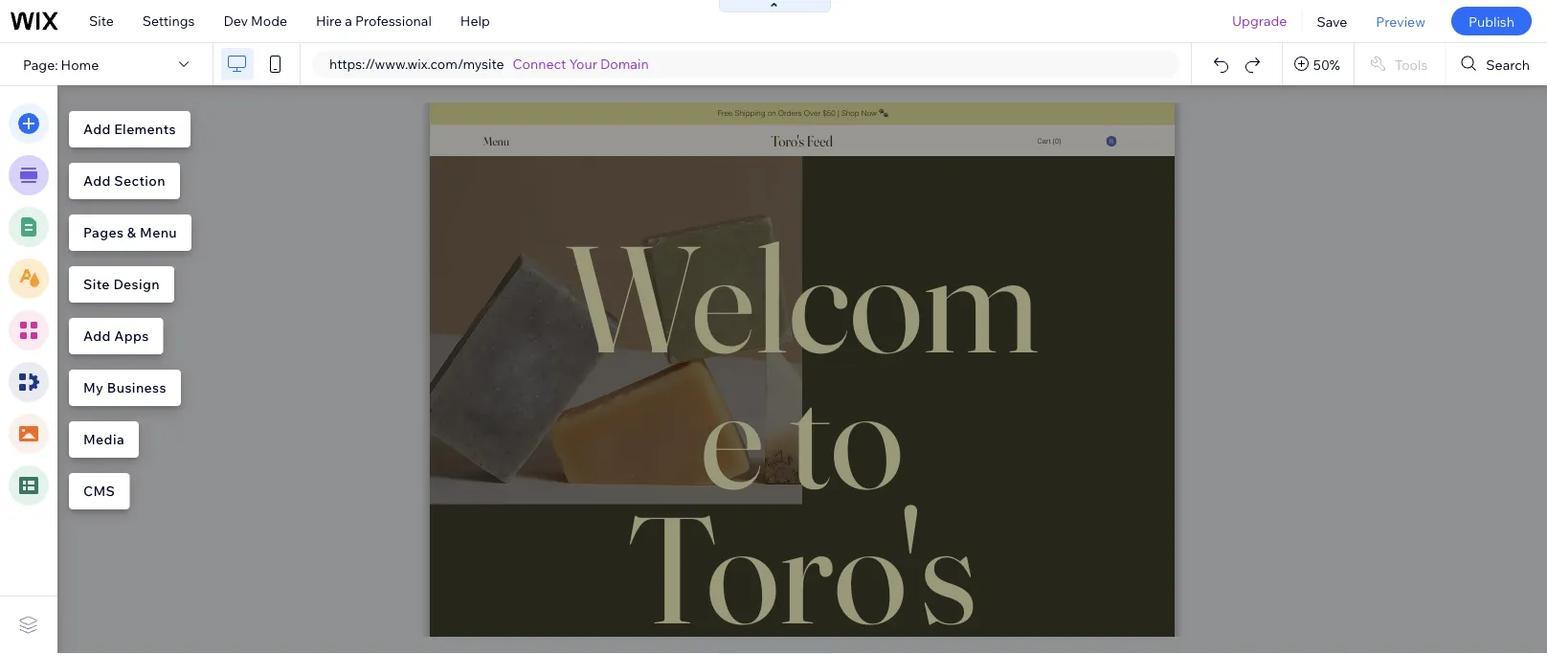 Task type: locate. For each thing, give the bounding box(es) containing it.
site left design
[[83, 276, 110, 293]]

media
[[83, 431, 125, 448]]

0 vertical spatial site
[[89, 12, 114, 29]]

site for site design
[[83, 276, 110, 293]]

add
[[83, 121, 111, 137], [83, 172, 111, 189], [83, 328, 111, 344]]

dev
[[224, 12, 248, 29]]

home
[[61, 56, 99, 73]]

business
[[107, 379, 167, 396]]

1 add from the top
[[83, 121, 111, 137]]

2 add from the top
[[83, 172, 111, 189]]

search
[[1487, 56, 1531, 73]]

pages & menu
[[83, 224, 177, 241]]

add elements
[[83, 121, 176, 137]]

50% button
[[1283, 43, 1354, 85]]

publish
[[1469, 13, 1515, 29]]

search button
[[1447, 43, 1548, 85]]

menu
[[140, 224, 177, 241]]

&
[[127, 224, 136, 241]]

https://www.wix.com/mysite
[[330, 56, 504, 72]]

a
[[345, 12, 352, 29]]

add for add elements
[[83, 121, 111, 137]]

add left apps on the left bottom
[[83, 328, 111, 344]]

hire
[[316, 12, 342, 29]]

elements
[[114, 121, 176, 137]]

50%
[[1314, 56, 1341, 73]]

0 vertical spatial add
[[83, 121, 111, 137]]

preview button
[[1362, 0, 1441, 42]]

2 vertical spatial add
[[83, 328, 111, 344]]

add left elements
[[83, 121, 111, 137]]

publish button
[[1452, 7, 1533, 35]]

tools button
[[1355, 43, 1446, 85]]

help
[[461, 12, 490, 29]]

site up home
[[89, 12, 114, 29]]

1 vertical spatial add
[[83, 172, 111, 189]]

domain
[[601, 56, 649, 72]]

site
[[89, 12, 114, 29], [83, 276, 110, 293]]

add left section
[[83, 172, 111, 189]]

preview
[[1377, 13, 1426, 29]]

1 vertical spatial site
[[83, 276, 110, 293]]

upgrade
[[1233, 12, 1288, 29]]

3 add from the top
[[83, 328, 111, 344]]



Task type: describe. For each thing, give the bounding box(es) containing it.
save
[[1317, 13, 1348, 29]]

hire a professional
[[316, 12, 432, 29]]

your
[[569, 56, 598, 72]]

apps
[[114, 328, 149, 344]]

design
[[113, 276, 160, 293]]

site design
[[83, 276, 160, 293]]

add for add section
[[83, 172, 111, 189]]

connect
[[513, 56, 566, 72]]

pages
[[83, 224, 124, 241]]

my
[[83, 379, 104, 396]]

dev mode
[[224, 12, 287, 29]]

add section
[[83, 172, 166, 189]]

save button
[[1303, 0, 1362, 42]]

site for site
[[89, 12, 114, 29]]

professional
[[355, 12, 432, 29]]

cms
[[83, 483, 115, 500]]

https://www.wix.com/mysite connect your domain
[[330, 56, 649, 72]]

settings
[[143, 12, 195, 29]]

my business
[[83, 379, 167, 396]]

mode
[[251, 12, 287, 29]]

section
[[114, 172, 166, 189]]

add for add apps
[[83, 328, 111, 344]]

tools
[[1395, 56, 1428, 73]]

add apps
[[83, 328, 149, 344]]



Task type: vqa. For each thing, say whether or not it's contained in the screenshot.
Add
yes



